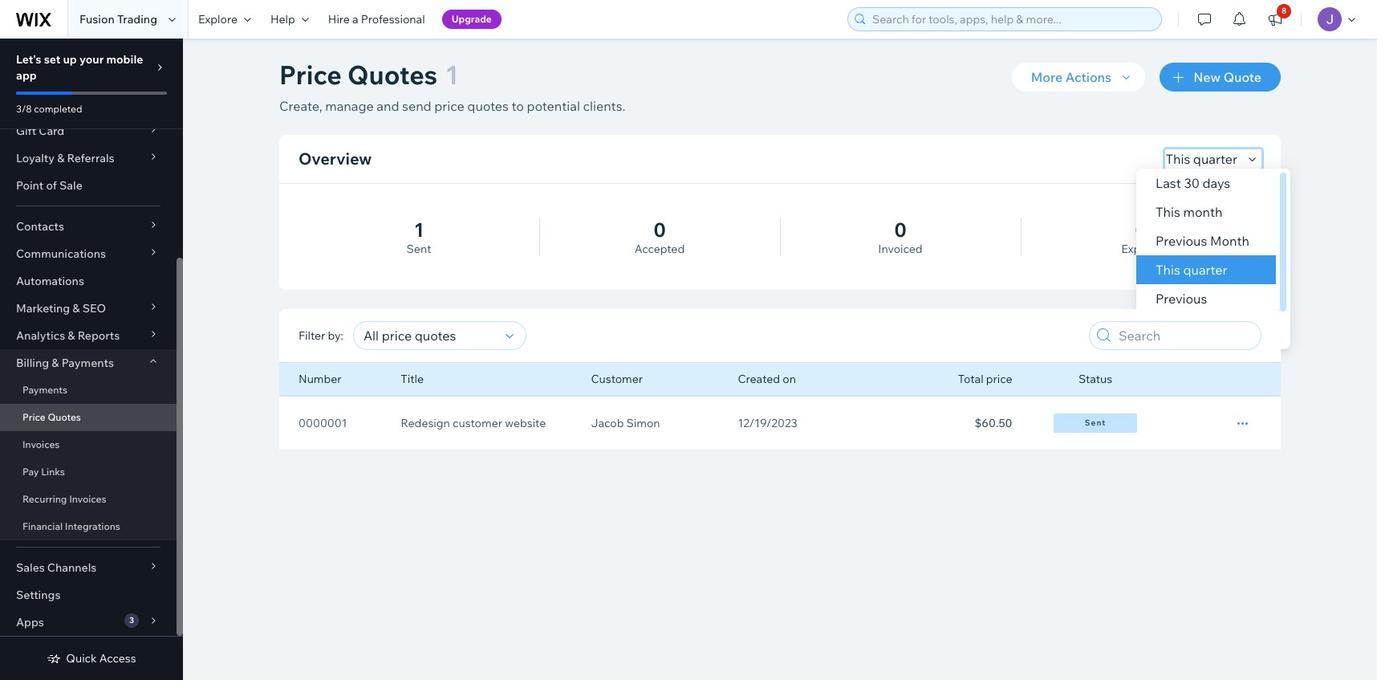 Task type: vqa. For each thing, say whether or not it's contained in the screenshot.
Assign in the top left of the page
no



Task type: describe. For each thing, give the bounding box(es) containing it.
1 inside 1 sent
[[414, 218, 424, 242]]

billing
[[16, 356, 49, 370]]

pay links
[[22, 466, 65, 478]]

Search for tools, apps, help & more... field
[[868, 8, 1157, 31]]

hire
[[328, 12, 350, 26]]

expired
[[1122, 242, 1162, 256]]

quick access button
[[47, 651, 136, 666]]

clients.
[[583, 98, 626, 114]]

total price
[[959, 372, 1013, 386]]

hire a professional
[[328, 12, 425, 26]]

this down last at the right of the page
[[1157, 204, 1181, 220]]

quick
[[66, 651, 97, 666]]

marketing
[[16, 301, 70, 316]]

apps
[[16, 615, 44, 630]]

0 for 0 invoiced
[[895, 218, 907, 242]]

sales channels button
[[0, 554, 177, 581]]

payments inside dropdown button
[[62, 356, 114, 370]]

gift card button
[[0, 117, 177, 145]]

year
[[1184, 339, 1210, 355]]

quotes for price quotes 1 create, manage and send price quotes to potential clients.
[[348, 59, 438, 91]]

a
[[353, 12, 359, 26]]

financial integrations
[[22, 520, 120, 532]]

this inside button
[[1166, 151, 1191, 167]]

to
[[512, 98, 524, 114]]

settings link
[[0, 581, 177, 609]]

manage
[[325, 98, 374, 114]]

1 sent
[[407, 218, 432, 256]]

sidebar element
[[0, 0, 183, 680]]

create,
[[279, 98, 322, 114]]

automations
[[16, 274, 84, 288]]

this quarter for this quarter option
[[1157, 262, 1229, 278]]

billing & payments button
[[0, 349, 177, 377]]

jacob simon
[[591, 416, 661, 430]]

1 inside the price quotes 1 create, manage and send price quotes to potential clients.
[[446, 59, 459, 91]]

0 horizontal spatial invoices
[[22, 438, 60, 450]]

1 vertical spatial sent
[[1085, 418, 1107, 428]]

more
[[1032, 69, 1063, 85]]

upgrade button
[[442, 10, 502, 29]]

communications
[[16, 247, 106, 261]]

trading
[[117, 12, 157, 26]]

0 expired
[[1122, 218, 1162, 256]]

total
[[959, 372, 984, 386]]

app
[[16, 68, 37, 83]]

sale
[[59, 178, 83, 193]]

0 vertical spatial sent
[[407, 242, 432, 256]]

invoices link
[[0, 431, 177, 458]]

& for loyalty
[[57, 151, 65, 165]]

let's set up your mobile app
[[16, 52, 143, 83]]

gift card
[[16, 124, 64, 138]]

8 button
[[1258, 0, 1294, 39]]

this year
[[1157, 339, 1210, 355]]

list box containing last 30 days
[[1137, 169, 1291, 361]]

created
[[738, 372, 781, 386]]

your
[[79, 52, 104, 67]]

customer
[[453, 416, 503, 430]]

send
[[402, 98, 432, 114]]

quarter for "this quarter" button
[[1194, 151, 1238, 167]]

number
[[299, 372, 342, 386]]

actions
[[1066, 69, 1112, 85]]

pay links link
[[0, 458, 177, 486]]

pay
[[22, 466, 39, 478]]

& for analytics
[[68, 328, 75, 343]]

this quarter option
[[1137, 255, 1277, 284]]

marketing & seo button
[[0, 295, 177, 322]]

30
[[1185, 175, 1201, 191]]

financial integrations link
[[0, 513, 177, 540]]

price quotes
[[22, 411, 81, 423]]

previous for month
[[1157, 233, 1208, 249]]

fusion trading
[[79, 12, 157, 26]]

0000001
[[299, 416, 347, 430]]

this quarter button
[[1166, 149, 1262, 169]]

month
[[1211, 233, 1250, 249]]

status
[[1079, 372, 1113, 386]]

communications button
[[0, 240, 177, 267]]

this inside option
[[1157, 262, 1181, 278]]

0 accepted
[[635, 218, 685, 256]]

jacob
[[591, 416, 624, 430]]

quarter inside previous quarter
[[1157, 310, 1201, 326]]

referrals
[[67, 151, 114, 165]]

analytics & reports
[[16, 328, 120, 343]]

on
[[783, 372, 796, 386]]

previous quarter
[[1157, 291, 1208, 326]]

1 vertical spatial payments
[[22, 384, 67, 396]]

loyalty & referrals button
[[0, 145, 177, 172]]

upgrade
[[452, 13, 492, 25]]

mobile
[[106, 52, 143, 67]]

access
[[99, 651, 136, 666]]

new quote button
[[1160, 63, 1281, 92]]

explore
[[198, 12, 238, 26]]

new
[[1194, 69, 1221, 85]]

point of sale
[[16, 178, 83, 193]]

let's
[[16, 52, 41, 67]]

card
[[39, 124, 64, 138]]



Task type: locate. For each thing, give the bounding box(es) containing it.
Search field
[[1114, 322, 1257, 349]]

1 vertical spatial quotes
[[48, 411, 81, 423]]

& inside popup button
[[57, 151, 65, 165]]

completed
[[34, 103, 82, 115]]

previous month
[[1157, 233, 1250, 249]]

more actions
[[1032, 69, 1112, 85]]

quotes up and on the left
[[348, 59, 438, 91]]

quarter
[[1194, 151, 1238, 167], [1184, 262, 1229, 278], [1157, 310, 1201, 326]]

1 vertical spatial this quarter
[[1157, 262, 1229, 278]]

overview
[[299, 149, 372, 169]]

0 horizontal spatial quotes
[[48, 411, 81, 423]]

fusion
[[79, 12, 115, 26]]

website
[[505, 416, 546, 430]]

1 horizontal spatial 0
[[895, 218, 907, 242]]

1 vertical spatial invoices
[[69, 493, 106, 505]]

this up last at the right of the page
[[1166, 151, 1191, 167]]

up
[[63, 52, 77, 67]]

quarter up this year
[[1157, 310, 1201, 326]]

3
[[129, 615, 134, 625]]

1 vertical spatial price
[[22, 411, 46, 423]]

0 for 0 accepted
[[654, 218, 666, 242]]

recurring invoices link
[[0, 486, 177, 513]]

this quarter for "this quarter" button
[[1166, 151, 1238, 167]]

1 horizontal spatial price
[[279, 59, 342, 91]]

filter by:
[[299, 328, 344, 343]]

price for price quotes
[[22, 411, 46, 423]]

point of sale link
[[0, 172, 177, 199]]

sales
[[16, 560, 45, 575]]

quote
[[1224, 69, 1262, 85]]

1 0 from the left
[[654, 218, 666, 242]]

contacts button
[[0, 213, 177, 240]]

title
[[401, 372, 424, 386]]

0 horizontal spatial 0
[[654, 218, 666, 242]]

quotes down the payments link
[[48, 411, 81, 423]]

created on
[[738, 372, 796, 386]]

price quotes link
[[0, 404, 177, 431]]

hire a professional link
[[319, 0, 435, 39]]

0 vertical spatial payments
[[62, 356, 114, 370]]

price up create,
[[279, 59, 342, 91]]

billing & payments
[[16, 356, 114, 370]]

0
[[654, 218, 666, 242], [895, 218, 907, 242], [1136, 218, 1148, 242]]

payments link
[[0, 377, 177, 404]]

& right loyalty
[[57, 151, 65, 165]]

gift
[[16, 124, 36, 138]]

quick access
[[66, 651, 136, 666]]

0 vertical spatial invoices
[[22, 438, 60, 450]]

of
[[46, 178, 57, 193]]

contacts
[[16, 219, 64, 234]]

quotes
[[468, 98, 509, 114]]

list box
[[1137, 169, 1291, 361]]

0 vertical spatial quarter
[[1194, 151, 1238, 167]]

3/8
[[16, 103, 32, 115]]

analytics
[[16, 328, 65, 343]]

0 horizontal spatial price
[[435, 98, 465, 114]]

price right send
[[435, 98, 465, 114]]

recurring
[[22, 493, 67, 505]]

0 vertical spatial price
[[435, 98, 465, 114]]

1 vertical spatial previous
[[1157, 291, 1208, 307]]

payments up price quotes
[[22, 384, 67, 396]]

& for marketing
[[73, 301, 80, 316]]

help button
[[261, 0, 319, 39]]

price inside the price quotes 1 create, manage and send price quotes to potential clients.
[[279, 59, 342, 91]]

point
[[16, 178, 44, 193]]

3 0 from the left
[[1136, 218, 1148, 242]]

marketing & seo
[[16, 301, 106, 316]]

quotes for price quotes
[[48, 411, 81, 423]]

0 vertical spatial 1
[[446, 59, 459, 91]]

month
[[1184, 204, 1224, 220]]

new quote
[[1194, 69, 1262, 85]]

price down the billing
[[22, 411, 46, 423]]

this down the "expired"
[[1157, 262, 1181, 278]]

0 horizontal spatial price
[[22, 411, 46, 423]]

sent
[[407, 242, 432, 256], [1085, 418, 1107, 428]]

reports
[[78, 328, 120, 343]]

quotes inside "link"
[[48, 411, 81, 423]]

& left the seo
[[73, 301, 80, 316]]

0 vertical spatial quotes
[[348, 59, 438, 91]]

and
[[377, 98, 399, 114]]

price right total
[[987, 372, 1013, 386]]

last 30 days
[[1157, 175, 1231, 191]]

1 horizontal spatial invoices
[[69, 493, 106, 505]]

price inside the price quotes 1 create, manage and send price quotes to potential clients.
[[435, 98, 465, 114]]

price for price quotes 1 create, manage and send price quotes to potential clients.
[[279, 59, 342, 91]]

$60.50
[[975, 416, 1013, 430]]

& for billing
[[52, 356, 59, 370]]

invoices inside "link"
[[69, 493, 106, 505]]

0 inside 0 accepted
[[654, 218, 666, 242]]

1 horizontal spatial 1
[[446, 59, 459, 91]]

quarter down previous month
[[1184, 262, 1229, 278]]

more actions button
[[1012, 63, 1146, 92]]

sales channels
[[16, 560, 97, 575]]

1 previous from the top
[[1157, 233, 1208, 249]]

invoices down the pay links link
[[69, 493, 106, 505]]

recurring invoices
[[22, 493, 106, 505]]

potential
[[527, 98, 580, 114]]

price quotes 1 create, manage and send price quotes to potential clients.
[[279, 59, 626, 114]]

this quarter inside button
[[1166, 151, 1238, 167]]

& inside dropdown button
[[52, 356, 59, 370]]

0 inside 0 invoiced
[[895, 218, 907, 242]]

0 horizontal spatial sent
[[407, 242, 432, 256]]

filter
[[299, 328, 325, 343]]

invoices up 'pay links'
[[22, 438, 60, 450]]

accepted
[[635, 242, 685, 256]]

0 horizontal spatial 1
[[414, 218, 424, 242]]

0 vertical spatial previous
[[1157, 233, 1208, 249]]

this quarter inside option
[[1157, 262, 1229, 278]]

12/19/2023
[[738, 416, 798, 430]]

2 0 from the left
[[895, 218, 907, 242]]

2 horizontal spatial 0
[[1136, 218, 1148, 242]]

1 horizontal spatial sent
[[1085, 418, 1107, 428]]

this quarter down previous month
[[1157, 262, 1229, 278]]

settings
[[16, 588, 61, 602]]

None field
[[359, 322, 501, 349]]

financial
[[22, 520, 63, 532]]

price inside "link"
[[22, 411, 46, 423]]

2 previous from the top
[[1157, 291, 1208, 307]]

by:
[[328, 328, 344, 343]]

invoices
[[22, 438, 60, 450], [69, 493, 106, 505]]

quarter for this quarter option
[[1184, 262, 1229, 278]]

& left reports
[[68, 328, 75, 343]]

previous down this month
[[1157, 233, 1208, 249]]

1 vertical spatial quarter
[[1184, 262, 1229, 278]]

this quarter up the last 30 days
[[1166, 151, 1238, 167]]

2 vertical spatial quarter
[[1157, 310, 1201, 326]]

payments up the payments link
[[62, 356, 114, 370]]

previous
[[1157, 233, 1208, 249], [1157, 291, 1208, 307]]

quarter inside "this quarter" button
[[1194, 151, 1238, 167]]

days
[[1204, 175, 1231, 191]]

1 vertical spatial 1
[[414, 218, 424, 242]]

quotes inside the price quotes 1 create, manage and send price quotes to potential clients.
[[348, 59, 438, 91]]

set
[[44, 52, 61, 67]]

8
[[1282, 6, 1287, 16]]

last
[[1157, 175, 1182, 191]]

quarter up days
[[1194, 151, 1238, 167]]

0 vertical spatial this quarter
[[1166, 151, 1238, 167]]

analytics & reports button
[[0, 322, 177, 349]]

0 vertical spatial price
[[279, 59, 342, 91]]

& right the billing
[[52, 356, 59, 370]]

1 horizontal spatial quotes
[[348, 59, 438, 91]]

previous up search field
[[1157, 291, 1208, 307]]

simon
[[627, 416, 661, 430]]

this left year
[[1157, 339, 1181, 355]]

0 for 0 expired
[[1136, 218, 1148, 242]]

quarter inside this quarter option
[[1184, 262, 1229, 278]]

1 horizontal spatial price
[[987, 372, 1013, 386]]

0 inside 0 expired
[[1136, 218, 1148, 242]]

1 vertical spatial price
[[987, 372, 1013, 386]]

this month
[[1157, 204, 1224, 220]]

links
[[41, 466, 65, 478]]

previous for quarter
[[1157, 291, 1208, 307]]

integrations
[[65, 520, 120, 532]]



